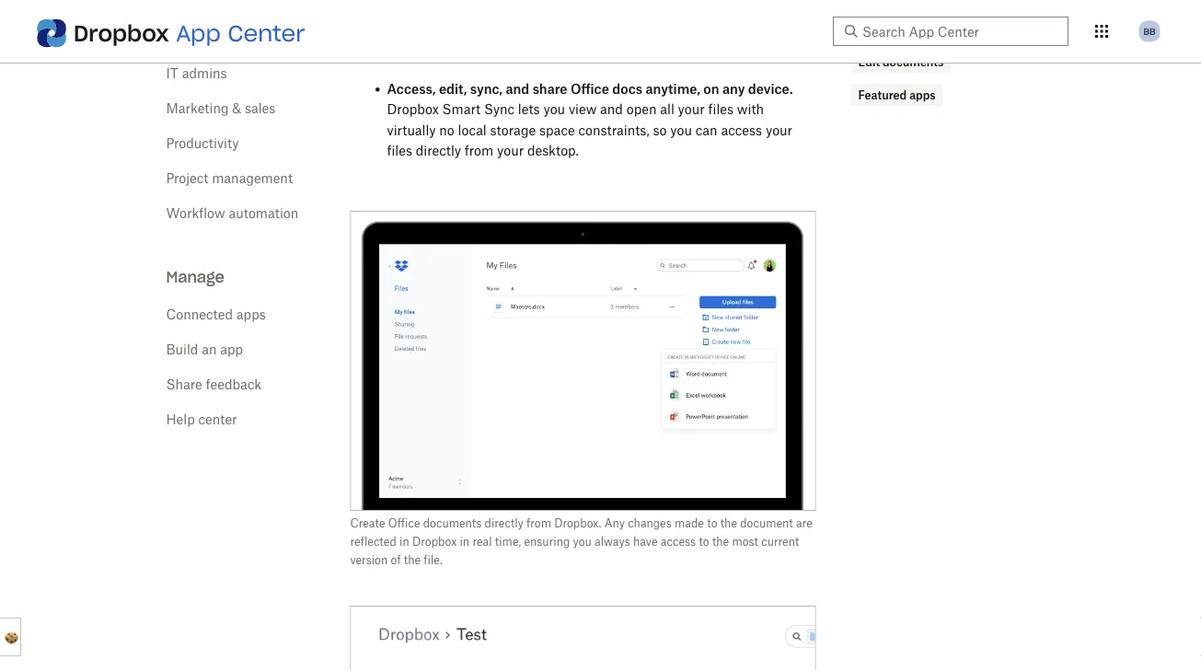 Task type: describe. For each thing, give the bounding box(es) containing it.
help
[[166, 412, 195, 427]]

to right made in the bottom of the page
[[707, 516, 718, 530]]

sync,
[[470, 81, 503, 97]]

file.
[[424, 553, 443, 567]]

it
[[583, 6, 591, 22]]

feedback
[[206, 377, 262, 392]]

build
[[166, 342, 198, 357]]

directly inside create office documents directly from dropbox. any changes made to the document are reflected in dropbox in real time, ensuring you always have access to the most current version of the file.
[[485, 516, 524, 530]]

one
[[774, 6, 797, 22]]

center
[[198, 412, 237, 427]]

to right it
[[595, 6, 607, 22]]

you up 'space'
[[544, 102, 565, 117]]

open
[[627, 102, 657, 117]]

1 vertical spatial project management link
[[166, 170, 293, 186]]

if
[[603, 0, 611, 1]]

all
[[660, 102, 675, 117]]

current
[[762, 535, 799, 549]]

access, edit, sync, and share office docs anytime, on any device. dropbox smart sync lets you view and open all your files with virtually no local storage space constraints, so you can access your files directly from your desktop.
[[387, 81, 793, 159]]

in-
[[422, 27, 439, 43]]

docs
[[612, 81, 643, 97]]

marketing & sales link
[[166, 100, 276, 116]]

app
[[220, 342, 243, 357]]

latest
[[634, 6, 667, 22]]

edit documents
[[858, 55, 944, 69]]

an
[[202, 342, 217, 357]]

connected apps link
[[166, 307, 266, 322]]

other
[[615, 0, 647, 1]]

reflected
[[350, 535, 397, 549]]

you
[[527, 0, 550, 1]]

have
[[633, 535, 658, 549]]

no
[[439, 122, 455, 138]]

share feedback
[[166, 377, 262, 392]]

dropbox.
[[554, 516, 602, 530]]

you down it
[[587, 27, 609, 43]]

can down you
[[511, 6, 533, 22]]

from inside create office documents directly from dropbox. any changes made to the document are reflected in dropbox in real time, ensuring you always have access to the most current version of the file.
[[527, 516, 551, 530]]

most
[[732, 535, 759, 549]]

time,
[[495, 535, 521, 549]]

Search App Center text field
[[863, 21, 1058, 41]]

viewing
[[756, 0, 803, 1]]

1 horizontal spatial management
[[900, 22, 972, 36]]

share feedback link
[[166, 377, 262, 392]]

2 vertical spatial and
[[600, 102, 623, 117]]

constraints,
[[579, 122, 650, 138]]

build an app
[[166, 342, 243, 357]]

line
[[439, 27, 461, 43]]

2 horizontal spatial your
[[766, 122, 793, 138]]

access,
[[387, 81, 436, 97]]

ensuring
[[524, 535, 570, 549]]

with inside access, edit, sync, and share office docs anytime, on any device. dropbox smart sync lets you view and open all your files with virtually no local storage space constraints, so you can access your files directly from your desktop.
[[737, 102, 764, 117]]

dropbox inside create office documents directly from dropbox. any changes made to the document are reflected in dropbox in real time, ensuring you always have access to the most current version of the file.
[[412, 535, 457, 549]]

view
[[569, 102, 597, 117]]

productivity link
[[166, 135, 239, 151]]

collaborators
[[650, 0, 730, 1]]

documents inside create office documents directly from dropbox. any changes made to the document are reflected in dropbox in real time, ensuring you always have access to the most current version of the file.
[[423, 516, 482, 530]]

always
[[595, 535, 630, 549]]

marketing & sales
[[166, 100, 276, 116]]

can down line
[[430, 48, 452, 63]]

a
[[449, 6, 456, 22]]

connected
[[166, 307, 233, 322]]

featured
[[858, 88, 907, 102]]

efficiently.
[[524, 48, 586, 63]]

marketing
[[166, 100, 229, 116]]

1 vertical spatial management
[[212, 170, 293, 186]]

2 vertical spatial your
[[497, 143, 524, 159]]

see
[[579, 0, 600, 1]]

share
[[533, 81, 568, 97]]

esignature link
[[166, 30, 233, 46]]

just
[[748, 6, 771, 22]]

are inside you can see if other collaborators are viewing or editing a file, and can update it to the latest version with just one click. in-line commenting allows you to streamline approval processes so you can work more efficiently.
[[733, 0, 752, 1]]

approval
[[696, 27, 749, 43]]

so inside you can see if other collaborators are viewing or editing a file, and can update it to the latest version with just one click. in-line commenting allows you to streamline approval processes so you can work more efficiently.
[[387, 48, 401, 63]]

of
[[391, 553, 401, 567]]

smart
[[442, 102, 481, 117]]

admins
[[182, 65, 227, 81]]

featured apps link
[[858, 86, 936, 104]]

apps for connected apps
[[236, 307, 266, 322]]

processes
[[752, 27, 813, 43]]



Task type: locate. For each thing, give the bounding box(es) containing it.
1 vertical spatial documents
[[423, 516, 482, 530]]

to
[[595, 6, 607, 22], [613, 27, 625, 43], [707, 516, 718, 530], [699, 535, 710, 549]]

to down made in the bottom of the page
[[699, 535, 710, 549]]

bb button
[[1135, 17, 1165, 46]]

more
[[489, 48, 520, 63]]

dropbox inside access, edit, sync, and share office docs anytime, on any device. dropbox smart sync lets you view and open all your files with virtually no local storage space constraints, so you can access your files directly from your desktop.
[[387, 102, 439, 117]]

space
[[539, 122, 575, 138]]

your right all
[[678, 102, 705, 117]]

create office documents directly from dropbox. any changes made to the document are reflected in dropbox in real time, ensuring you always have access to the most current version of the file.
[[350, 516, 813, 567]]

file,
[[460, 6, 482, 22]]

0 vertical spatial project
[[858, 22, 897, 36]]

1 vertical spatial are
[[796, 516, 813, 530]]

in left real
[[460, 535, 470, 549]]

local
[[458, 122, 487, 138]]

0 horizontal spatial project management link
[[166, 170, 293, 186]]

in
[[400, 535, 409, 549], [460, 535, 470, 549]]

anytime,
[[646, 81, 701, 97]]

1 horizontal spatial files
[[708, 102, 734, 117]]

automation
[[229, 205, 299, 221]]

in up of
[[400, 535, 409, 549]]

1 horizontal spatial from
[[527, 516, 551, 530]]

0 vertical spatial apps
[[910, 88, 936, 102]]

can inside access, edit, sync, and share office docs anytime, on any device. dropbox smart sync lets you view and open all your files with virtually no local storage space constraints, so you can access your files directly from your desktop.
[[696, 122, 718, 138]]

share
[[166, 377, 202, 392]]

0 vertical spatial office
[[571, 81, 609, 97]]

and inside you can see if other collaborators are viewing or editing a file, and can update it to the latest version with just one click. in-line commenting allows you to streamline approval processes so you can work more efficiently.
[[485, 6, 508, 22]]

build an app link
[[166, 342, 243, 357]]

1 horizontal spatial in
[[460, 535, 470, 549]]

project up edit
[[858, 22, 897, 36]]

dropbox up the virtually
[[387, 102, 439, 117]]

0 horizontal spatial so
[[387, 48, 401, 63]]

can down on
[[696, 122, 718, 138]]

you inside create office documents directly from dropbox. any changes made to the document are reflected in dropbox in real time, ensuring you always have access to the most current version of the file.
[[573, 535, 592, 549]]

documents up featured apps
[[883, 55, 944, 69]]

project management link up edit documents
[[858, 20, 972, 38]]

project management
[[858, 22, 972, 36], [166, 170, 293, 186]]

work
[[455, 48, 485, 63]]

and
[[485, 6, 508, 22], [506, 81, 530, 97], [600, 102, 623, 117]]

files down the virtually
[[387, 143, 412, 159]]

edit
[[858, 55, 880, 69]]

0 vertical spatial are
[[733, 0, 752, 1]]

0 horizontal spatial directly
[[416, 143, 461, 159]]

your
[[678, 102, 705, 117], [766, 122, 793, 138], [497, 143, 524, 159]]

your down the device.
[[766, 122, 793, 138]]

are inside create office documents directly from dropbox. any changes made to the document are reflected in dropbox in real time, ensuring you always have access to the most current version of the file.
[[796, 516, 813, 530]]

0 vertical spatial your
[[678, 102, 705, 117]]

documents
[[883, 55, 944, 69], [423, 516, 482, 530]]

to down 'other'
[[613, 27, 625, 43]]

0 vertical spatial directly
[[416, 143, 461, 159]]

0 vertical spatial from
[[465, 143, 494, 159]]

and up commenting
[[485, 6, 508, 22]]

desktop.
[[527, 143, 579, 159]]

are up current at right
[[796, 516, 813, 530]]

1 vertical spatial dropbox
[[387, 102, 439, 117]]

app
[[176, 19, 221, 47]]

can up update
[[553, 0, 575, 1]]

project up workflow
[[166, 170, 208, 186]]

you can see if other collaborators are viewing or editing a file, and can update it to the latest version with just one click. in-line commenting allows you to streamline approval processes so you can work more efficiently.
[[387, 0, 813, 63]]

are
[[733, 0, 752, 1], [796, 516, 813, 530]]

from down local
[[465, 143, 494, 159]]

esignature
[[166, 30, 233, 46]]

real
[[473, 535, 492, 549]]

so
[[387, 48, 401, 63], [653, 122, 667, 138]]

files down on
[[708, 102, 734, 117]]

from
[[465, 143, 494, 159], [527, 516, 551, 530]]

the left "most"
[[713, 535, 729, 549]]

it admins link
[[166, 65, 227, 81]]

center
[[228, 19, 305, 47]]

documents up real
[[423, 516, 482, 530]]

1 horizontal spatial project management
[[858, 22, 972, 36]]

0 vertical spatial and
[[485, 6, 508, 22]]

0 vertical spatial version
[[671, 6, 715, 22]]

access inside access, edit, sync, and share office docs anytime, on any device. dropbox smart sync lets you view and open all your files with virtually no local storage space constraints, so you can access your files directly from your desktop.
[[721, 122, 762, 138]]

you down click.
[[404, 48, 426, 63]]

with up approval in the top right of the page
[[718, 6, 745, 22]]

0 vertical spatial project management
[[858, 22, 972, 36]]

edit,
[[439, 81, 467, 97]]

directly inside access, edit, sync, and share office docs anytime, on any device. dropbox smart sync lets you view and open all your files with virtually no local storage space constraints, so you can access your files directly from your desktop.
[[416, 143, 461, 159]]

office up 'reflected'
[[388, 516, 420, 530]]

access inside create office documents directly from dropbox. any changes made to the document are reflected in dropbox in real time, ensuring you always have access to the most current version of the file.
[[661, 535, 696, 549]]

the right of
[[404, 553, 421, 567]]

can
[[553, 0, 575, 1], [511, 6, 533, 22], [430, 48, 452, 63], [696, 122, 718, 138]]

from inside access, edit, sync, and share office docs anytime, on any device. dropbox smart sync lets you view and open all your files with virtually no local storage space constraints, so you can access your files directly from your desktop.
[[465, 143, 494, 159]]

1 vertical spatial project management
[[166, 170, 293, 186]]

&
[[232, 100, 241, 116]]

workflow automation
[[166, 205, 299, 221]]

lets
[[518, 102, 540, 117]]

2 in from the left
[[460, 535, 470, 549]]

dropbox up "file."
[[412, 535, 457, 549]]

and up lets
[[506, 81, 530, 97]]

1 horizontal spatial project management link
[[858, 20, 972, 38]]

apps down edit documents
[[910, 88, 936, 102]]

made
[[675, 516, 704, 530]]

you down all
[[670, 122, 692, 138]]

commenting
[[464, 27, 542, 43]]

1 vertical spatial from
[[527, 516, 551, 530]]

1 vertical spatial access
[[661, 535, 696, 549]]

workflow automation link
[[166, 205, 299, 221]]

with
[[718, 6, 745, 22], [737, 102, 764, 117]]

dropbox up it
[[74, 19, 169, 47]]

it admins
[[166, 65, 227, 81]]

1 horizontal spatial access
[[721, 122, 762, 138]]

0 horizontal spatial in
[[400, 535, 409, 549]]

0 horizontal spatial project management
[[166, 170, 293, 186]]

workflow
[[166, 205, 225, 221]]

version inside create office documents directly from dropbox. any changes made to the document are reflected in dropbox in real time, ensuring you always have access to the most current version of the file.
[[350, 553, 388, 567]]

you down dropbox.
[[573, 535, 592, 549]]

apps for featured apps
[[910, 88, 936, 102]]

featured apps
[[858, 88, 936, 102]]

office
[[571, 81, 609, 97], [388, 516, 420, 530]]

bb
[[1144, 25, 1156, 37]]

changes
[[628, 516, 672, 530]]

management
[[900, 22, 972, 36], [212, 170, 293, 186]]

sales
[[245, 100, 276, 116]]

1 in from the left
[[400, 535, 409, 549]]

editing
[[403, 6, 446, 22]]

and up constraints,
[[600, 102, 623, 117]]

0 vertical spatial documents
[[883, 55, 944, 69]]

1 horizontal spatial so
[[653, 122, 667, 138]]

1 horizontal spatial apps
[[910, 88, 936, 102]]

0 horizontal spatial version
[[350, 553, 388, 567]]

version inside you can see if other collaborators are viewing or editing a file, and can update it to the latest version with just one click. in-line commenting allows you to streamline approval processes so you can work more efficiently.
[[671, 6, 715, 22]]

1 horizontal spatial documents
[[883, 55, 944, 69]]

any
[[605, 516, 625, 530]]

your down storage
[[497, 143, 524, 159]]

so down click.
[[387, 48, 401, 63]]

0 horizontal spatial your
[[497, 143, 524, 159]]

so inside access, edit, sync, and share office docs anytime, on any device. dropbox smart sync lets you view and open all your files with virtually no local storage space constraints, so you can access your files directly from your desktop.
[[653, 122, 667, 138]]

1 horizontal spatial directly
[[485, 516, 524, 530]]

0 horizontal spatial access
[[661, 535, 696, 549]]

management up automation
[[212, 170, 293, 186]]

with inside you can see if other collaborators are viewing or editing a file, and can update it to the latest version with just one click. in-line commenting allows you to streamline approval processes so you can work more efficiently.
[[718, 6, 745, 22]]

1 horizontal spatial project
[[858, 22, 897, 36]]

1 vertical spatial with
[[737, 102, 764, 117]]

0 horizontal spatial files
[[387, 143, 412, 159]]

version down collaborators
[[671, 6, 715, 22]]

the down 'other'
[[610, 6, 630, 22]]

1 vertical spatial and
[[506, 81, 530, 97]]

version
[[671, 6, 715, 22], [350, 553, 388, 567]]

0 vertical spatial files
[[708, 102, 734, 117]]

access
[[721, 122, 762, 138], [661, 535, 696, 549]]

1 horizontal spatial your
[[678, 102, 705, 117]]

0 vertical spatial management
[[900, 22, 972, 36]]

the inside you can see if other collaborators are viewing or editing a file, and can update it to the latest version with just one click. in-line commenting allows you to streamline approval processes so you can work more efficiently.
[[610, 6, 630, 22]]

0 horizontal spatial project
[[166, 170, 208, 186]]

access down any at top right
[[721, 122, 762, 138]]

help center
[[166, 412, 237, 427]]

document
[[740, 516, 793, 530]]

or
[[387, 6, 399, 22]]

1 vertical spatial office
[[388, 516, 420, 530]]

from up ensuring at left bottom
[[527, 516, 551, 530]]

help center link
[[166, 412, 237, 427]]

virtually
[[387, 122, 436, 138]]

0 vertical spatial project management link
[[858, 20, 972, 38]]

access down made in the bottom of the page
[[661, 535, 696, 549]]

streamline
[[628, 27, 693, 43]]

with down any at top right
[[737, 102, 764, 117]]

0 horizontal spatial from
[[465, 143, 494, 159]]

dropbox
[[74, 19, 169, 47], [387, 102, 439, 117], [412, 535, 457, 549]]

apps up app
[[236, 307, 266, 322]]

office up view
[[571, 81, 609, 97]]

1 vertical spatial version
[[350, 553, 388, 567]]

office inside create office documents directly from dropbox. any changes made to the document are reflected in dropbox in real time, ensuring you always have access to the most current version of the file.
[[388, 516, 420, 530]]

0 vertical spatial dropbox
[[74, 19, 169, 47]]

create
[[350, 516, 385, 530]]

apps
[[910, 88, 936, 102], [236, 307, 266, 322]]

0 vertical spatial so
[[387, 48, 401, 63]]

1 vertical spatial directly
[[485, 516, 524, 530]]

directly
[[416, 143, 461, 159], [485, 516, 524, 530]]

project management link
[[858, 20, 972, 38], [166, 170, 293, 186]]

1 vertical spatial so
[[653, 122, 667, 138]]

storage
[[490, 122, 536, 138]]

edit documents link
[[858, 53, 944, 71]]

1 horizontal spatial are
[[796, 516, 813, 530]]

0 horizontal spatial management
[[212, 170, 293, 186]]

version down 'reflected'
[[350, 553, 388, 567]]

project management up 'workflow automation'
[[166, 170, 293, 186]]

allows
[[545, 27, 584, 43]]

1 horizontal spatial version
[[671, 6, 715, 22]]

are up the just
[[733, 0, 752, 1]]

1 vertical spatial project
[[166, 170, 208, 186]]

on
[[704, 81, 720, 97]]

the up "most"
[[721, 516, 737, 530]]

0 vertical spatial with
[[718, 6, 745, 22]]

the
[[610, 6, 630, 22], [721, 516, 737, 530], [713, 535, 729, 549], [404, 553, 421, 567]]

0 horizontal spatial are
[[733, 0, 752, 1]]

1 vertical spatial your
[[766, 122, 793, 138]]

connected apps
[[166, 307, 266, 322]]

it
[[166, 65, 178, 81]]

so down all
[[653, 122, 667, 138]]

management up edit documents link
[[900, 22, 972, 36]]

0 vertical spatial access
[[721, 122, 762, 138]]

1 horizontal spatial office
[[571, 81, 609, 97]]

directly up time,
[[485, 516, 524, 530]]

project management link up 'workflow automation'
[[166, 170, 293, 186]]

manage
[[166, 268, 224, 287]]

0 horizontal spatial documents
[[423, 516, 482, 530]]

device.
[[748, 81, 793, 97]]

project management up edit documents
[[858, 22, 972, 36]]

0 horizontal spatial apps
[[236, 307, 266, 322]]

0 horizontal spatial office
[[388, 516, 420, 530]]

sync
[[484, 102, 515, 117]]

1 vertical spatial apps
[[236, 307, 266, 322]]

2 vertical spatial dropbox
[[412, 535, 457, 549]]

directly down no
[[416, 143, 461, 159]]

office inside access, edit, sync, and share office docs anytime, on any device. dropbox smart sync lets you view and open all your files with virtually no local storage space constraints, so you can access your files directly from your desktop.
[[571, 81, 609, 97]]

1 vertical spatial files
[[387, 143, 412, 159]]



Task type: vqa. For each thing, say whether or not it's contained in the screenshot.
12/13/2023 11:07 am 12/13/2023
no



